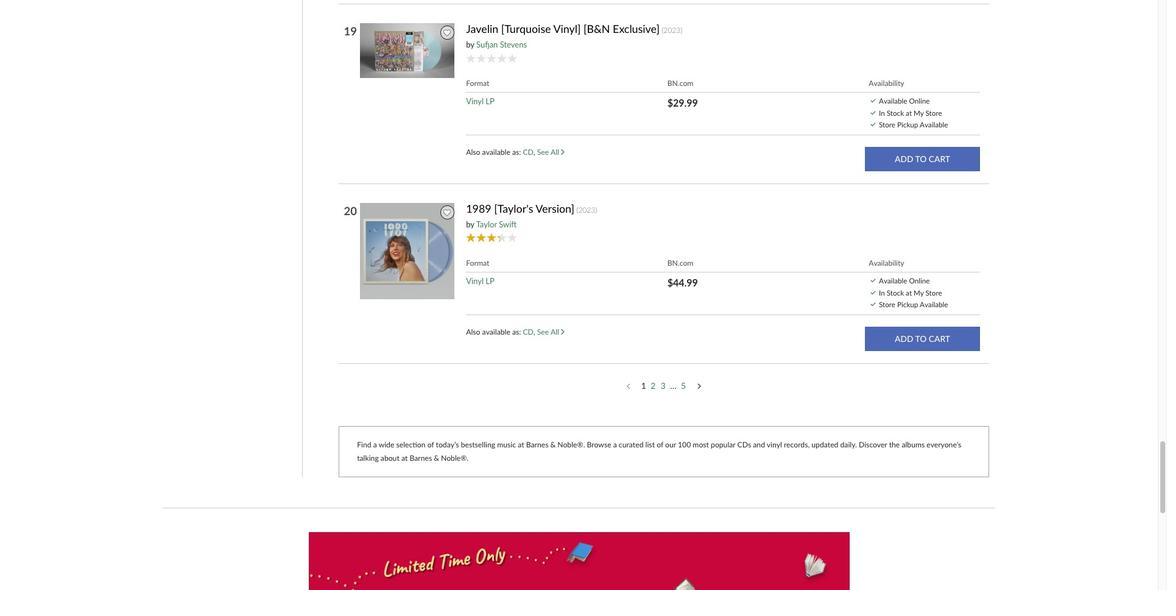 Task type: describe. For each thing, give the bounding box(es) containing it.
check image for javelin [turquoise vinyl] [b&n exclusive]
[[871, 123, 876, 126]]

2 of from the left
[[657, 440, 664, 449]]

vinyl lp link for 1989
[[466, 276, 495, 286]]

cd link for [taylor's
[[523, 327, 534, 337]]

1989
[[466, 202, 492, 215]]

my store for 1989 [taylor's version]
[[914, 288, 943, 297]]

0 horizontal spatial &
[[434, 453, 439, 463]]

1
[[642, 380, 647, 391]]

sufjan
[[477, 40, 498, 49]]

in for javelin [turquoise vinyl] [b&n exclusive]
[[880, 108, 885, 117]]

check image for javelin [turquoise vinyl] [b&n exclusive]
[[871, 99, 876, 103]]

records,
[[784, 440, 810, 449]]

…
[[671, 380, 677, 391]]

today's
[[436, 440, 459, 449]]

[b&n
[[584, 22, 610, 35]]

1 horizontal spatial barnes
[[526, 440, 549, 449]]

2 link
[[648, 380, 659, 391]]

3
[[661, 380, 666, 391]]

online for 1989 [taylor's version]
[[910, 276, 930, 285]]

talking
[[357, 453, 379, 463]]

format for javelin
[[466, 79, 490, 88]]

bestselling
[[461, 440, 496, 449]]

1 2 3 … 5
[[642, 380, 686, 391]]

see for [turquoise
[[537, 148, 549, 157]]

2
[[651, 380, 656, 391]]

vinyl lp for javelin
[[466, 97, 495, 106]]

advertisement element
[[309, 532, 850, 590]]

store for 1989 [taylor's version]
[[880, 300, 896, 309]]

[turquoise
[[501, 22, 551, 35]]

(2023) inside javelin [turquoise vinyl] [b&n exclusive] (2023) by sufjan stevens
[[662, 26, 683, 35]]

in stock at my store for javelin [turquoise vinyl] [b&n exclusive]
[[880, 108, 943, 117]]

check image for 1989 [taylor's version]
[[871, 302, 876, 306]]

, for [turquoise
[[534, 148, 536, 157]]

daily.
[[841, 440, 858, 449]]

albums
[[902, 440, 925, 449]]

20
[[344, 204, 357, 218]]

cd link for [turquoise
[[523, 148, 534, 157]]

music
[[497, 440, 516, 449]]

format for 1989
[[466, 259, 490, 268]]

taylor
[[476, 219, 497, 229]]

by inside javelin [turquoise vinyl] [b&n exclusive] (2023) by sufjan stevens
[[466, 40, 475, 49]]

stevens
[[500, 40, 527, 49]]

javelin [turquoise vinyl] [b&n exclusive] (2023) by sufjan stevens
[[466, 22, 683, 49]]

bn.com for 1989 [taylor's version]
[[668, 259, 694, 268]]

vinyl]
[[554, 22, 581, 35]]

also for javelin
[[466, 148, 481, 157]]

1 of from the left
[[428, 440, 434, 449]]

list
[[646, 440, 655, 449]]

vinyl lp for 1989
[[466, 276, 495, 286]]

available online for javelin [turquoise vinyl] [b&n exclusive]
[[880, 97, 930, 105]]

right image for version]
[[561, 329, 565, 335]]

in for 1989 [taylor's version]
[[880, 288, 885, 297]]

3 check image from the top
[[871, 290, 876, 294]]

cds
[[738, 440, 752, 449]]

the
[[890, 440, 900, 449]]

availability for javelin [turquoise vinyl] [b&n exclusive]
[[869, 79, 905, 88]]

stock for 1989 [taylor's version]
[[887, 288, 905, 297]]

our
[[666, 440, 677, 449]]

store pickup available for 1989 [taylor's version]
[[880, 300, 949, 309]]

check image for 1989 [taylor's version]
[[871, 279, 876, 282]]

lp for javelin
[[486, 97, 495, 106]]

100
[[678, 440, 691, 449]]

1 vertical spatial noble®.
[[441, 453, 469, 463]]

available for [taylor's
[[482, 327, 511, 337]]



Task type: locate. For each thing, give the bounding box(es) containing it.
2 a from the left
[[614, 440, 617, 449]]

1 availability from the top
[[869, 79, 905, 88]]

of
[[428, 440, 434, 449], [657, 440, 664, 449]]

5
[[681, 380, 686, 391]]

1 vertical spatial &
[[434, 453, 439, 463]]

all
[[551, 148, 559, 157], [551, 327, 559, 337]]

navigation
[[618, 374, 711, 397]]

1 vertical spatial in stock at my store
[[880, 288, 943, 297]]

2 vinyl lp link from the top
[[466, 276, 495, 286]]

1 cd from the top
[[523, 148, 534, 157]]

1 vertical spatial my store
[[914, 288, 943, 297]]

1 lp from the top
[[486, 97, 495, 106]]

by
[[466, 40, 475, 49], [466, 219, 475, 229]]

0 vertical spatial availability
[[869, 79, 905, 88]]

0 horizontal spatial of
[[428, 440, 434, 449]]

lp down taylor
[[486, 276, 495, 286]]

javelin [turquoise vinyl] [b&n exclusive] image
[[360, 23, 457, 79]]

2 vinyl lp from the top
[[466, 276, 495, 286]]

0 vertical spatial store
[[880, 120, 896, 129]]

0 vertical spatial in
[[880, 108, 885, 117]]

2 all from the top
[[551, 327, 559, 337]]

pickup for 1989 [taylor's version]
[[898, 300, 919, 309]]

version]
[[536, 202, 575, 215]]

1 vertical spatial lp
[[486, 276, 495, 286]]

2 see from the top
[[537, 327, 549, 337]]

stock for javelin [turquoise vinyl] [b&n exclusive]
[[887, 108, 905, 117]]

1 vertical spatial cd
[[523, 327, 534, 337]]

1989 [taylor's version] (2023) by taylor swift
[[466, 202, 598, 229]]

right image for vinyl]
[[561, 149, 565, 156]]

19
[[344, 24, 357, 38]]

0 vertical spatial see
[[537, 148, 549, 157]]

exclusive]
[[613, 22, 660, 35]]

0 vertical spatial by
[[466, 40, 475, 49]]

(2023) right exclusive]
[[662, 26, 683, 35]]

available online for 1989 [taylor's version]
[[880, 276, 930, 285]]

pickup for javelin [turquoise vinyl] [b&n exclusive]
[[898, 120, 919, 129]]

(2023) inside the 1989 [taylor's version] (2023) by taylor swift
[[577, 205, 598, 215]]

at
[[906, 108, 912, 117], [906, 288, 912, 297], [518, 440, 525, 449], [402, 453, 408, 463]]

lp for 1989
[[486, 276, 495, 286]]

of left the today's
[[428, 440, 434, 449]]

vinyl down sufjan
[[466, 97, 484, 106]]

available online
[[880, 97, 930, 105], [880, 276, 930, 285]]

0 vertical spatial bn.com
[[668, 79, 694, 88]]

vinyl
[[466, 97, 484, 106], [466, 276, 484, 286]]

updated
[[812, 440, 839, 449]]

cd for [taylor's
[[523, 327, 534, 337]]

barnes right music
[[526, 440, 549, 449]]

see for [taylor's
[[537, 327, 549, 337]]

2 check image from the top
[[871, 279, 876, 282]]

1 vertical spatial all
[[551, 327, 559, 337]]

in
[[880, 108, 885, 117], [880, 288, 885, 297]]

0 vertical spatial (2023)
[[662, 26, 683, 35]]

0 vertical spatial also
[[466, 148, 481, 157]]

0 vertical spatial as:
[[513, 148, 521, 157]]

2 cd link from the top
[[523, 327, 534, 337]]

1 see from the top
[[537, 148, 549, 157]]

right image
[[561, 149, 565, 156], [561, 329, 565, 335]]

1 vertical spatial right image
[[561, 329, 565, 335]]

bn.com up $29.99
[[668, 79, 694, 88]]

see all for version]
[[537, 327, 561, 337]]

2 in from the top
[[880, 288, 885, 297]]

1 see all link from the top
[[537, 148, 565, 157]]

selection
[[396, 440, 426, 449]]

popular
[[711, 440, 736, 449]]

see
[[537, 148, 549, 157], [537, 327, 549, 337]]

availability
[[869, 79, 905, 88], [869, 259, 905, 268]]

0 vertical spatial barnes
[[526, 440, 549, 449]]

0 horizontal spatial noble®.
[[441, 453, 469, 463]]

1 bn.com from the top
[[668, 79, 694, 88]]

$29.99 link
[[668, 97, 698, 109]]

everyone's
[[927, 440, 962, 449]]

1 horizontal spatial a
[[614, 440, 617, 449]]

curated
[[619, 440, 644, 449]]

in stock at my store
[[880, 108, 943, 117], [880, 288, 943, 297]]

$44.99 link
[[668, 277, 698, 288]]

vinyl lp link
[[466, 97, 495, 106], [466, 276, 495, 286]]

find a wide selection of today's bestselling music at barnes & noble®. browse a curated list of our 100 most popular cds and vinyl records, updated daily. discover the albums everyone's talking about at barnes & noble®.
[[357, 440, 962, 463]]

discover
[[859, 440, 888, 449]]

1 cd link from the top
[[523, 148, 534, 157]]

store for javelin [turquoise vinyl] [b&n exclusive]
[[880, 120, 896, 129]]

1 vertical spatial by
[[466, 219, 475, 229]]

available
[[482, 148, 511, 157], [482, 327, 511, 337]]

barnes
[[526, 440, 549, 449], [410, 453, 432, 463]]

5 link
[[679, 380, 689, 391]]

vinyl lp
[[466, 97, 495, 106], [466, 276, 495, 286]]

1989 [taylor's version] image
[[360, 202, 457, 300]]

2 lp from the top
[[486, 276, 495, 286]]

cd link
[[523, 148, 534, 157], [523, 327, 534, 337]]

format
[[466, 79, 490, 88], [466, 259, 490, 268]]

vinyl lp link down sufjan
[[466, 97, 495, 106]]

see all link for version]
[[537, 327, 565, 337]]

1 also from the top
[[466, 148, 481, 157]]

& left browse
[[551, 440, 556, 449]]

2 see all from the top
[[537, 327, 561, 337]]

1 in stock at my store from the top
[[880, 108, 943, 117]]

check image
[[871, 111, 876, 115], [871, 123, 876, 126], [871, 302, 876, 306]]

of right list at the bottom right of the page
[[657, 440, 664, 449]]

also available as: cd , for [turquoise
[[466, 148, 537, 157]]

0 vertical spatial also available as: cd ,
[[466, 148, 537, 157]]

1 available from the top
[[482, 148, 511, 157]]

by left sufjan
[[466, 40, 475, 49]]

1 pickup from the top
[[898, 120, 919, 129]]

a right the find
[[373, 440, 377, 449]]

noble®. down the today's
[[441, 453, 469, 463]]

taylor swift link
[[476, 219, 517, 229]]

noble®. left browse
[[558, 440, 585, 449]]

1 vertical spatial stock
[[887, 288, 905, 297]]

0 vertical spatial check image
[[871, 99, 876, 103]]

3 link
[[659, 380, 669, 391]]

see all
[[537, 148, 561, 157], [537, 327, 561, 337]]

,
[[534, 148, 536, 157], [534, 327, 536, 337]]

0 vertical spatial stock
[[887, 108, 905, 117]]

stock
[[887, 108, 905, 117], [887, 288, 905, 297]]

1 horizontal spatial of
[[657, 440, 664, 449]]

, for [taylor's
[[534, 327, 536, 337]]

0 vertical spatial right image
[[561, 149, 565, 156]]

as:
[[513, 148, 521, 157], [513, 327, 521, 337]]

my store
[[914, 108, 943, 117], [914, 288, 943, 297]]

2 also from the top
[[466, 327, 481, 337]]

2 bn.com from the top
[[668, 259, 694, 268]]

1 vertical spatial vinyl lp
[[466, 276, 495, 286]]

1 vertical spatial store pickup available
[[880, 300, 949, 309]]

find
[[357, 440, 372, 449]]

vinyl for 1989
[[466, 276, 484, 286]]

0 vertical spatial ,
[[534, 148, 536, 157]]

vinyl lp down sufjan
[[466, 97, 495, 106]]

availability for 1989 [taylor's version]
[[869, 259, 905, 268]]

0 vertical spatial vinyl lp link
[[466, 97, 495, 106]]

cd for [turquoise
[[523, 148, 534, 157]]

2 vertical spatial check image
[[871, 302, 876, 306]]

swift
[[499, 219, 517, 229]]

1 vertical spatial vinyl
[[466, 276, 484, 286]]

also
[[466, 148, 481, 157], [466, 327, 481, 337]]

also available as: cd ,
[[466, 148, 537, 157], [466, 327, 537, 337]]

vinyl lp down taylor
[[466, 276, 495, 286]]

2 cd from the top
[[523, 327, 534, 337]]

0 vertical spatial vinyl lp
[[466, 97, 495, 106]]

1 right image from the top
[[561, 149, 565, 156]]

&
[[551, 440, 556, 449], [434, 453, 439, 463]]

1 horizontal spatial noble®.
[[558, 440, 585, 449]]

as: for [taylor's
[[513, 327, 521, 337]]

2 store pickup available from the top
[[880, 300, 949, 309]]

bn.com
[[668, 79, 694, 88], [668, 259, 694, 268]]

0 vertical spatial cd link
[[523, 148, 534, 157]]

1 horizontal spatial &
[[551, 440, 556, 449]]

as: for [turquoise
[[513, 148, 521, 157]]

2 online from the top
[[910, 276, 930, 285]]

1 store from the top
[[880, 120, 896, 129]]

1 vertical spatial format
[[466, 259, 490, 268]]

0 vertical spatial available
[[482, 148, 511, 157]]

1 vertical spatial online
[[910, 276, 930, 285]]

noble®.
[[558, 440, 585, 449], [441, 453, 469, 463]]

lp down sufjan
[[486, 97, 495, 106]]

0 horizontal spatial barnes
[[410, 453, 432, 463]]

2 by from the top
[[466, 219, 475, 229]]

1 vinyl from the top
[[466, 97, 484, 106]]

1 vertical spatial see
[[537, 327, 549, 337]]

by inside the 1989 [taylor's version] (2023) by taylor swift
[[466, 219, 475, 229]]

format down sufjan
[[466, 79, 490, 88]]

1 by from the top
[[466, 40, 475, 49]]

check image
[[871, 99, 876, 103], [871, 279, 876, 282], [871, 290, 876, 294]]

$29.99
[[668, 97, 698, 109]]

0 vertical spatial store pickup available
[[880, 120, 949, 129]]

store pickup available
[[880, 120, 949, 129], [880, 300, 949, 309]]

2 my store from the top
[[914, 288, 943, 297]]

2 see all link from the top
[[537, 327, 565, 337]]

in stock at my store for 1989 [taylor's version]
[[880, 288, 943, 297]]

1 vinyl lp from the top
[[466, 97, 495, 106]]

1 vertical spatial see all
[[537, 327, 561, 337]]

0 vertical spatial see all
[[537, 148, 561, 157]]

0 vertical spatial lp
[[486, 97, 495, 106]]

2 vertical spatial check image
[[871, 290, 876, 294]]

available
[[880, 97, 908, 105], [920, 120, 949, 129], [880, 276, 908, 285], [920, 300, 949, 309]]

0 vertical spatial available online
[[880, 97, 930, 105]]

cd
[[523, 148, 534, 157], [523, 327, 534, 337]]

see all link
[[537, 148, 565, 157], [537, 327, 565, 337]]

vinyl lp link down taylor
[[466, 276, 495, 286]]

2 in stock at my store from the top
[[880, 288, 943, 297]]

pickup
[[898, 120, 919, 129], [898, 300, 919, 309]]

by left taylor
[[466, 219, 475, 229]]

a
[[373, 440, 377, 449], [614, 440, 617, 449]]

(2023)
[[662, 26, 683, 35], [577, 205, 598, 215]]

store
[[880, 120, 896, 129], [880, 300, 896, 309]]

0 horizontal spatial (2023)
[[577, 205, 598, 215]]

1 a from the left
[[373, 440, 377, 449]]

1 online from the top
[[910, 97, 930, 105]]

online for javelin [turquoise vinyl] [b&n exclusive]
[[910, 97, 930, 105]]

lp
[[486, 97, 495, 106], [486, 276, 495, 286]]

1 vertical spatial store
[[880, 300, 896, 309]]

1 my store from the top
[[914, 108, 943, 117]]

a right browse
[[614, 440, 617, 449]]

vinyl lp link for javelin
[[466, 97, 495, 106]]

see all for vinyl]
[[537, 148, 561, 157]]

3 check image from the top
[[871, 302, 876, 306]]

0 vertical spatial in stock at my store
[[880, 108, 943, 117]]

0 vertical spatial check image
[[871, 111, 876, 115]]

2 check image from the top
[[871, 123, 876, 126]]

see all link for vinyl]
[[537, 148, 565, 157]]

all for version]
[[551, 327, 559, 337]]

2 , from the top
[[534, 327, 536, 337]]

browse
[[587, 440, 612, 449]]

1 vertical spatial check image
[[871, 123, 876, 126]]

1 vertical spatial vinyl lp link
[[466, 276, 495, 286]]

1 check image from the top
[[871, 111, 876, 115]]

0 horizontal spatial a
[[373, 440, 377, 449]]

1 horizontal spatial (2023)
[[662, 26, 683, 35]]

1 vertical spatial see all link
[[537, 327, 565, 337]]

1 stock from the top
[[887, 108, 905, 117]]

javelin
[[466, 22, 499, 35]]

1 vertical spatial availability
[[869, 259, 905, 268]]

2 pickup from the top
[[898, 300, 919, 309]]

0 vertical spatial all
[[551, 148, 559, 157]]

1 vertical spatial also available as: cd ,
[[466, 327, 537, 337]]

bn.com for javelin [turquoise vinyl] [b&n exclusive]
[[668, 79, 694, 88]]

2 also available as: cd , from the top
[[466, 327, 537, 337]]

0 vertical spatial online
[[910, 97, 930, 105]]

my store for javelin [turquoise vinyl] [b&n exclusive]
[[914, 108, 943, 117]]

also available as: cd , for [taylor's
[[466, 327, 537, 337]]

2 available from the top
[[482, 327, 511, 337]]

0 vertical spatial my store
[[914, 108, 943, 117]]

2 right image from the top
[[561, 329, 565, 335]]

0 vertical spatial format
[[466, 79, 490, 88]]

barnes down selection
[[410, 453, 432, 463]]

1989 [taylor's version] link
[[466, 202, 575, 215]]

and
[[754, 440, 766, 449]]

0 vertical spatial see all link
[[537, 148, 565, 157]]

1 vertical spatial in
[[880, 288, 885, 297]]

1 see all from the top
[[537, 148, 561, 157]]

also for 1989
[[466, 327, 481, 337]]

1 available online from the top
[[880, 97, 930, 105]]

0 vertical spatial vinyl
[[466, 97, 484, 106]]

online
[[910, 97, 930, 105], [910, 276, 930, 285]]

format down taylor
[[466, 259, 490, 268]]

1 vertical spatial bn.com
[[668, 259, 694, 268]]

vinyl for javelin
[[466, 97, 484, 106]]

sufjan stevens link
[[477, 40, 527, 49]]

0 vertical spatial noble®.
[[558, 440, 585, 449]]

1 vertical spatial (2023)
[[577, 205, 598, 215]]

1 vinyl lp link from the top
[[466, 97, 495, 106]]

wide
[[379, 440, 395, 449]]

javelin [turquoise vinyl] [b&n exclusive] link
[[466, 22, 660, 36]]

2 format from the top
[[466, 259, 490, 268]]

0 vertical spatial cd
[[523, 148, 534, 157]]

2 available online from the top
[[880, 276, 930, 285]]

bn.com up $44.99 link at the right top of page
[[668, 259, 694, 268]]

[taylor's
[[494, 202, 534, 215]]

1 all from the top
[[551, 148, 559, 157]]

& down the today's
[[434, 453, 439, 463]]

1 also available as: cd , from the top
[[466, 148, 537, 157]]

1 vertical spatial cd link
[[523, 327, 534, 337]]

most
[[693, 440, 709, 449]]

0 vertical spatial &
[[551, 440, 556, 449]]

1 store pickup available from the top
[[880, 120, 949, 129]]

1 vertical spatial check image
[[871, 279, 876, 282]]

1 vertical spatial barnes
[[410, 453, 432, 463]]

1 vertical spatial also
[[466, 327, 481, 337]]

2 store from the top
[[880, 300, 896, 309]]

vinyl
[[767, 440, 783, 449]]

1 vertical spatial pickup
[[898, 300, 919, 309]]

0 vertical spatial pickup
[[898, 120, 919, 129]]

vinyl down taylor
[[466, 276, 484, 286]]

navigation containing 1
[[618, 374, 711, 397]]

2 stock from the top
[[887, 288, 905, 297]]

1 format from the top
[[466, 79, 490, 88]]

$44.99
[[668, 277, 698, 288]]

1 vertical spatial available
[[482, 327, 511, 337]]

available for [turquoise
[[482, 148, 511, 157]]

1 , from the top
[[534, 148, 536, 157]]

(2023) right version]
[[577, 205, 598, 215]]

2 availability from the top
[[869, 259, 905, 268]]

all for vinyl]
[[551, 148, 559, 157]]

about
[[381, 453, 400, 463]]

1 vertical spatial ,
[[534, 327, 536, 337]]

2 vinyl from the top
[[466, 276, 484, 286]]

1 vertical spatial available online
[[880, 276, 930, 285]]

store pickup available for javelin [turquoise vinyl] [b&n exclusive]
[[880, 120, 949, 129]]

1 vertical spatial as:
[[513, 327, 521, 337]]

None submit
[[866, 147, 981, 171], [866, 327, 981, 351], [866, 147, 981, 171], [866, 327, 981, 351]]

2 as: from the top
[[513, 327, 521, 337]]

1 in from the top
[[880, 108, 885, 117]]

1 as: from the top
[[513, 148, 521, 157]]

1 check image from the top
[[871, 99, 876, 103]]



Task type: vqa. For each thing, say whether or not it's contained in the screenshot.
second New
no



